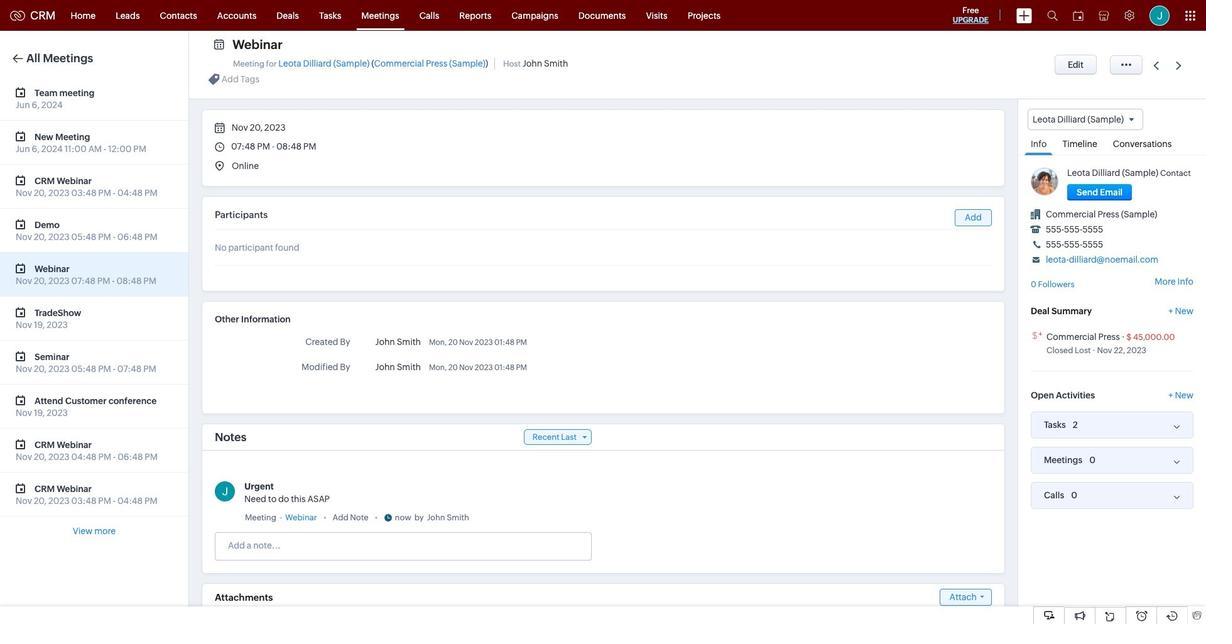 Task type: vqa. For each thing, say whether or not it's contained in the screenshot.
The Previous Record image
yes



Task type: describe. For each thing, give the bounding box(es) containing it.
calendar image
[[1073, 10, 1084, 20]]

search image
[[1048, 10, 1058, 21]]

logo image
[[10, 10, 25, 20]]

previous record image
[[1154, 61, 1160, 69]]

search element
[[1040, 0, 1066, 31]]

create menu image
[[1017, 8, 1033, 23]]

create menu element
[[1009, 0, 1040, 30]]



Task type: locate. For each thing, give the bounding box(es) containing it.
Add a note... field
[[216, 539, 591, 552]]

next record image
[[1176, 61, 1185, 69]]

None field
[[1028, 109, 1144, 130]]

profile image
[[1150, 5, 1170, 25]]

None button
[[1055, 55, 1097, 75], [1068, 184, 1133, 201], [1055, 55, 1097, 75], [1068, 184, 1133, 201]]

profile element
[[1143, 0, 1178, 30]]



